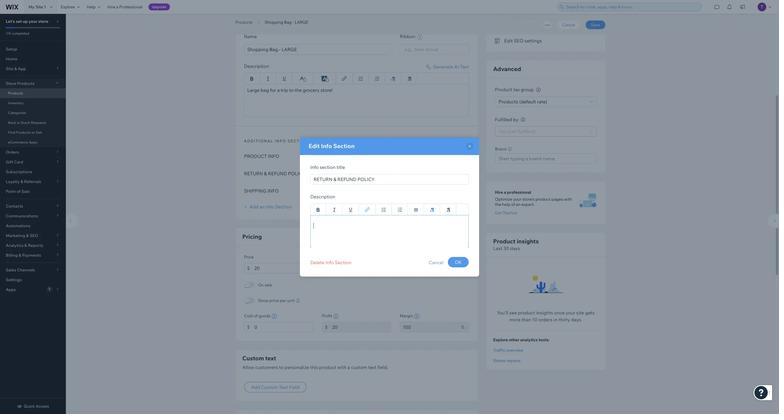 Task type: locate. For each thing, give the bounding box(es) containing it.
0 horizontal spatial with
[[338, 365, 347, 371]]

0 horizontal spatial the
[[295, 87, 302, 93]]

text left field.
[[368, 365, 377, 371]]

seo settings image
[[495, 38, 501, 44]]

text up customers
[[265, 355, 276, 362]]

1
[[44, 4, 46, 10]]

info down additional info sections
[[268, 153, 280, 159]]

1 horizontal spatial in
[[554, 317, 558, 323]]

0 vertical spatial your
[[29, 19, 37, 24]]

your right up
[[29, 19, 37, 24]]

0 vertical spatial this
[[524, 26, 532, 32]]

hire inside form
[[495, 190, 503, 195]]

1 horizontal spatial of
[[254, 314, 258, 319]]

custom down customers
[[261, 385, 278, 391]]

Search for tools, apps, help & more... field
[[565, 3, 700, 11]]

with inside optimize your store's product pages with the help of an expert.
[[564, 197, 572, 202]]

1 vertical spatial your
[[513, 197, 522, 202]]

explore for explore
[[61, 4, 75, 10]]

product left "tax"
[[495, 87, 513, 93]]

show
[[258, 298, 269, 304]]

info
[[268, 153, 280, 159], [268, 188, 279, 194]]

cost of goods
[[244, 314, 271, 319]]

you'll
[[497, 310, 509, 316]]

section up bag
[[334, 142, 355, 150]]

of right help
[[512, 202, 515, 208]]

gets
[[586, 310, 595, 316]]

edit inside button
[[505, 38, 513, 44]]

your inside you'll see product insights once your site gets more than 10 orders in thirty days.
[[566, 310, 576, 316]]

info for additional
[[275, 139, 286, 143]]

settings
[[6, 278, 22, 283]]

$ down price
[[247, 266, 250, 271]]

thirty
[[559, 317, 571, 323]]

in right back
[[17, 121, 20, 125]]

explore right 1
[[61, 4, 75, 10]]

None text field
[[254, 263, 313, 274], [254, 322, 313, 333], [254, 263, 313, 274], [254, 322, 313, 333]]

2 vertical spatial of
[[254, 314, 258, 319]]

add down shipping
[[250, 204, 259, 210]]

10
[[533, 317, 538, 323]]

1 horizontal spatial an
[[516, 202, 521, 208]]

unit
[[287, 298, 295, 304]]

1 vertical spatial of
[[512, 202, 515, 208]]

fulfilled)
[[518, 129, 536, 135]]

cancel for cancel button to the right
[[563, 22, 576, 27]]

products up 'inventory'
[[8, 91, 23, 95]]

false text field
[[244, 84, 469, 117], [311, 215, 469, 249]]

info up add an info section
[[268, 188, 279, 194]]

0 vertical spatial cancel
[[563, 22, 576, 27]]

custom text allow customers to personalize this product with a custom text field.
[[242, 355, 388, 371]]

edit up section
[[309, 142, 320, 150]]

1 vertical spatial hire
[[495, 190, 503, 195]]

text left "field"
[[279, 385, 288, 391]]

info section title
[[311, 164, 345, 170]]

2 vertical spatial your
[[566, 310, 576, 316]]

in
[[17, 121, 20, 125], [554, 317, 558, 323]]

0 horizontal spatial text
[[279, 385, 288, 391]]

in down once
[[554, 317, 558, 323]]

$ for %
[[325, 325, 328, 330]]

1 horizontal spatial your
[[513, 197, 522, 202]]

apps
[[29, 140, 37, 145]]

1 horizontal spatial text
[[460, 64, 469, 70]]

insights inside product insights last 30 days
[[517, 238, 539, 245]]

tax
[[514, 87, 520, 93]]

fulfilled by
[[495, 117, 519, 123]]

1/6
[[6, 31, 11, 36]]

add for add an info section
[[250, 204, 259, 210]]

section inside button
[[335, 260, 352, 266]]

cancel left the save button
[[563, 22, 576, 27]]

traffic overview
[[494, 348, 524, 354]]

0 vertical spatial the
[[295, 87, 302, 93]]

1 vertical spatial info
[[275, 139, 286, 143]]

a left custom
[[348, 365, 350, 371]]

product insights last 30 days
[[494, 238, 539, 252]]

stock
[[21, 121, 30, 125]]

1 horizontal spatial this
[[524, 26, 532, 32]]

0 horizontal spatial of
[[17, 189, 21, 194]]

in inside you'll see product insights once your site gets more than 10 orders in thirty days.
[[554, 317, 558, 323]]

let's set up your store
[[6, 19, 48, 24]]

shipping info
[[244, 188, 279, 194]]

1 horizontal spatial to
[[279, 365, 284, 371]]

a left professional
[[116, 4, 118, 10]]

your inside sidebar element
[[29, 19, 37, 24]]

text inside generate ai text button
[[460, 64, 469, 70]]

of inside optimize your store's product pages with the help of an expert.
[[512, 202, 515, 208]]

cancel button left the save button
[[557, 21, 581, 29]]

0 vertical spatial info
[[268, 153, 280, 159]]

optimize your store's product pages with the help of an expert.
[[495, 197, 572, 208]]

with left custom
[[338, 365, 347, 371]]

info tooltip image
[[537, 88, 541, 92], [521, 118, 526, 122], [334, 314, 339, 319], [414, 314, 420, 319]]

hire up optimize
[[495, 190, 503, 195]]

info tooltip image
[[272, 314, 277, 319]]

custom up allow
[[242, 355, 264, 362]]

0 vertical spatial false text field
[[244, 84, 469, 117]]

2 horizontal spatial your
[[566, 310, 576, 316]]

0 horizontal spatial in
[[17, 121, 20, 125]]

cancel
[[563, 22, 576, 27], [429, 260, 444, 266]]

trip
[[281, 87, 288, 93]]

text
[[460, 64, 469, 70], [279, 385, 288, 391]]

customers
[[255, 365, 278, 371]]

info tooltip image right profit
[[334, 314, 339, 319]]

1 vertical spatial this
[[310, 365, 318, 371]]

natural
[[368, 153, 384, 159]]

product
[[533, 26, 550, 32], [536, 197, 551, 202], [518, 310, 536, 316], [319, 365, 337, 371]]

this right personalize
[[310, 365, 318, 371]]

0 vertical spatial cancel button
[[557, 21, 581, 29]]

0 vertical spatial in
[[17, 121, 20, 125]]

section right delete
[[335, 260, 352, 266]]

create coupon button
[[495, 13, 536, 22]]

find products to sell
[[8, 130, 42, 135]]

0 horizontal spatial this
[[310, 365, 318, 371]]

1 vertical spatial false text field
[[311, 215, 469, 249]]

section down shipping info
[[275, 204, 292, 210]]

0 vertical spatial product
[[495, 87, 513, 93]]

to right customers
[[279, 365, 284, 371]]

other
[[509, 338, 520, 343]]

insights up days
[[517, 238, 539, 245]]

1 vertical spatial description
[[311, 194, 336, 200]]

the inside optimize your store's product pages with the help of an expert.
[[495, 202, 502, 208]]

2 vertical spatial to
[[279, 365, 284, 371]]

1 vertical spatial info
[[268, 188, 279, 194]]

requests
[[31, 121, 46, 125]]

edit for edit seo settings
[[505, 38, 513, 44]]

$ for on sale
[[247, 266, 250, 271]]

products link up name
[[233, 19, 256, 25]]

1 horizontal spatial the
[[495, 202, 502, 208]]

1 vertical spatial explore
[[494, 338, 508, 343]]

1 horizontal spatial hire
[[495, 190, 503, 195]]

2 vertical spatial section
[[335, 260, 352, 266]]

the left help
[[495, 202, 502, 208]]

this down coupon on the right top of the page
[[524, 26, 532, 32]]

1 vertical spatial cancel
[[429, 260, 444, 266]]

2 horizontal spatial to
[[289, 87, 294, 93]]

of for sale
[[17, 189, 21, 194]]

0 vertical spatial description
[[244, 63, 269, 69]]

info tooltip image right by
[[521, 118, 526, 122]]

0 horizontal spatial info
[[260, 19, 271, 23]]

cancel left ok button
[[429, 260, 444, 266]]

products up name
[[236, 20, 253, 25]]

1 vertical spatial text
[[279, 385, 288, 391]]

an down shipping info
[[260, 204, 265, 210]]

info for product info
[[268, 153, 280, 159]]

edit left seo
[[505, 38, 513, 44]]

hire
[[108, 4, 115, 10], [495, 190, 503, 195]]

back in stock requests link
[[0, 118, 66, 128]]

add custom text field button
[[244, 383, 307, 393]]

a inside custom text allow customers to personalize this product with a custom text field.
[[348, 365, 350, 371]]

info tooltip image for fulfilled by
[[521, 118, 526, 122]]

of
[[17, 189, 21, 194], [512, 202, 515, 208], [254, 314, 258, 319]]

get started link
[[495, 211, 517, 216]]

1 vertical spatial insights
[[537, 310, 554, 316]]

1 vertical spatial edit
[[309, 142, 320, 150]]

1 horizontal spatial cancel
[[563, 22, 576, 27]]

info for shipping info
[[268, 188, 279, 194]]

text for custom
[[279, 385, 288, 391]]

0 horizontal spatial hire
[[108, 4, 115, 10]]

ok button
[[448, 257, 469, 268]]

products
[[236, 20, 253, 25], [17, 81, 34, 86], [8, 91, 23, 95], [499, 99, 519, 105], [16, 130, 31, 135]]

product
[[495, 87, 513, 93], [494, 238, 516, 245]]

product up 30
[[494, 238, 516, 245]]

products link down store products on the top left
[[0, 88, 66, 98]]

return
[[244, 171, 263, 177]]

inventory link
[[0, 98, 66, 108]]

info left sections
[[275, 139, 286, 143]]

insights up orders
[[537, 310, 554, 316]]

last
[[494, 246, 503, 252]]

of for goods
[[254, 314, 258, 319]]

hire for hire a professional
[[108, 4, 115, 10]]

to right trip
[[289, 87, 294, 93]]

products inside 'dropdown button'
[[17, 81, 34, 86]]

product inside you'll see product insights once your site gets more than 10 orders in thirty days.
[[518, 310, 536, 316]]

quick access
[[24, 404, 49, 410]]

the for grocery
[[295, 87, 302, 93]]

$
[[247, 266, 250, 271], [247, 325, 250, 330], [325, 325, 328, 330]]

0 horizontal spatial your
[[29, 19, 37, 24]]

text
[[265, 355, 276, 362], [368, 365, 377, 371]]

0 horizontal spatial edit
[[309, 142, 320, 150]]

your down "professional"
[[513, 197, 522, 202]]

to inside custom text allow customers to personalize this product with a custom text field.
[[279, 365, 284, 371]]

info up 12"
[[321, 142, 332, 150]]

0 vertical spatial section
[[334, 142, 355, 150]]

info tooltip image for margin
[[414, 314, 420, 319]]

0 horizontal spatial explore
[[61, 4, 75, 10]]

add an info section link
[[244, 204, 292, 210]]

0 vertical spatial of
[[17, 189, 21, 194]]

info tooltip image right 'margin'
[[414, 314, 420, 319]]

0 vertical spatial with
[[564, 197, 572, 202]]

product inside product insights last 30 days
[[494, 238, 516, 245]]

edit seo settings
[[505, 38, 542, 44]]

0 vertical spatial text
[[460, 64, 469, 70]]

ok
[[455, 260, 462, 265]]

1 vertical spatial to
[[32, 130, 35, 135]]

1 vertical spatial add
[[251, 385, 260, 391]]

1 vertical spatial custom
[[261, 385, 278, 391]]

0 vertical spatial text
[[265, 355, 276, 362]]

e.g., Tech Specs text field
[[311, 174, 469, 185]]

to inside sidebar element
[[32, 130, 35, 135]]

add inside add custom text field button
[[251, 385, 260, 391]]

$ down profit
[[325, 325, 328, 330]]

of right 'cost'
[[254, 314, 258, 319]]

0 horizontal spatial cancel
[[429, 260, 444, 266]]

with right pages
[[564, 197, 572, 202]]

1 horizontal spatial products link
[[233, 19, 256, 25]]

0 vertical spatial info
[[260, 19, 271, 23]]

text inside add custom text field button
[[279, 385, 288, 391]]

this inside custom text allow customers to personalize this product with a custom text field.
[[310, 365, 318, 371]]

1 vertical spatial the
[[495, 202, 502, 208]]

1 horizontal spatial with
[[564, 197, 572, 202]]

form containing advanced
[[63, 0, 780, 415]]

add an info section
[[249, 204, 292, 210]]

0 vertical spatial insights
[[517, 238, 539, 245]]

save button
[[586, 21, 606, 29]]

hire right help button
[[108, 4, 115, 10]]

0 vertical spatial edit
[[505, 38, 513, 44]]

0 vertical spatial custom
[[242, 355, 264, 362]]

products right store
[[17, 81, 34, 86]]

1 vertical spatial with
[[338, 365, 347, 371]]

0 vertical spatial add
[[250, 204, 259, 210]]

of inside 'link'
[[17, 189, 21, 194]]

sections
[[288, 139, 312, 143]]

a right for
[[277, 87, 280, 93]]

section for delete info section
[[335, 260, 352, 266]]

0 horizontal spatial an
[[260, 204, 265, 210]]

1 horizontal spatial info
[[275, 139, 286, 143]]

an left expert.
[[516, 202, 521, 208]]

custom
[[242, 355, 264, 362], [261, 385, 278, 391]]

products link
[[233, 19, 256, 25], [0, 88, 66, 98]]

my
[[29, 4, 35, 10]]

0 horizontal spatial cancel button
[[429, 257, 444, 268]]

settings
[[525, 38, 542, 44]]

add down allow
[[251, 385, 260, 391]]

products up ecommerce apps on the left top of the page
[[16, 130, 31, 135]]

Add a product name text field
[[244, 44, 391, 55]]

None text field
[[332, 322, 391, 333], [400, 322, 458, 333], [332, 322, 391, 333], [400, 322, 458, 333]]

your inside optimize your store's product pages with the help of an expert.
[[513, 197, 522, 202]]

your up 'thirty'
[[566, 310, 576, 316]]

large
[[247, 87, 260, 93]]

cancel inside button
[[563, 22, 576, 27]]

info right delete
[[326, 260, 334, 266]]

an inside optimize your store's product pages with the help of an expert.
[[516, 202, 521, 208]]

categories
[[8, 111, 26, 115]]

ribbon
[[400, 34, 417, 39]]

0 vertical spatial hire
[[108, 4, 115, 10]]

0 horizontal spatial products link
[[0, 88, 66, 98]]

2 horizontal spatial of
[[512, 202, 515, 208]]

with inside custom text allow customers to personalize this product with a custom text field.
[[338, 365, 347, 371]]

once
[[555, 310, 565, 316]]

started
[[503, 211, 517, 216]]

coupon
[[520, 15, 536, 20]]

additional
[[244, 139, 274, 143]]

form
[[63, 0, 780, 415]]

false text field containing large bag for a trip to the grocery store!
[[244, 84, 469, 117]]

to left sell at top left
[[32, 130, 35, 135]]

explore for explore other analytics tools:
[[494, 338, 508, 343]]

text right ai
[[460, 64, 469, 70]]

1 vertical spatial product
[[494, 238, 516, 245]]

ecommerce apps link
[[0, 138, 66, 147]]

the left "grocery"
[[295, 87, 302, 93]]

explore up traffic
[[494, 338, 508, 343]]

1/6 completed
[[6, 31, 29, 36]]

cancel button left ok button
[[429, 257, 444, 268]]

custom
[[351, 365, 367, 371]]

0 horizontal spatial to
[[32, 130, 35, 135]]

0 horizontal spatial description
[[244, 63, 269, 69]]

find products to sell link
[[0, 128, 66, 138]]

cancel for bottom cancel button
[[429, 260, 444, 266]]

1 horizontal spatial edit
[[505, 38, 513, 44]]

for
[[270, 87, 276, 93]]

info down shipping info
[[266, 204, 274, 210]]

1 vertical spatial in
[[554, 317, 558, 323]]

text for ai
[[460, 64, 469, 70]]

1 horizontal spatial explore
[[494, 338, 508, 343]]

of left sale
[[17, 189, 21, 194]]

0 vertical spatial explore
[[61, 4, 75, 10]]

info right "basic"
[[260, 19, 271, 23]]

1 vertical spatial text
[[368, 365, 377, 371]]



Task type: describe. For each thing, give the bounding box(es) containing it.
you (self fulfilled)
[[499, 129, 536, 135]]

delete info section button
[[311, 257, 352, 268]]

add custom text field
[[251, 385, 300, 391]]

sell
[[36, 130, 42, 135]]

products down product tax group
[[499, 99, 519, 105]]

hire a professional
[[108, 4, 142, 10]]

this inside promote this product button
[[524, 26, 532, 32]]

help
[[87, 4, 96, 10]]

policy
[[288, 171, 305, 177]]

product inside optimize your store's product pages with the help of an expert.
[[536, 197, 551, 202]]

info tooltip image for profit
[[334, 314, 339, 319]]

advanced
[[494, 65, 522, 73]]

settings link
[[0, 275, 66, 285]]

professional
[[508, 190, 532, 195]]

info left section
[[311, 164, 319, 170]]

$ down 'cost'
[[247, 325, 250, 330]]

back
[[8, 121, 16, 125]]

edit for edit info section
[[309, 142, 320, 150]]

custom inside button
[[261, 385, 278, 391]]

info inside button
[[326, 260, 334, 266]]

access
[[36, 404, 49, 410]]

cost
[[244, 314, 253, 319]]

on sale
[[258, 283, 272, 288]]

bag
[[284, 20, 292, 25]]

0 horizontal spatial text
[[265, 355, 276, 362]]

1 horizontal spatial cancel button
[[557, 21, 581, 29]]

promote this product
[[505, 26, 550, 32]]

my site 1
[[29, 4, 46, 10]]

than
[[522, 317, 532, 323]]

by
[[514, 117, 519, 123]]

pages
[[552, 197, 564, 202]]

basic info
[[244, 19, 271, 23]]

1 vertical spatial products link
[[0, 88, 66, 98]]

point
[[6, 189, 16, 194]]

margin
[[400, 314, 413, 319]]

automations
[[6, 224, 30, 229]]

sale
[[21, 189, 30, 194]]

hire a professional link
[[104, 0, 146, 14]]

1 vertical spatial section
[[275, 204, 292, 210]]

automations link
[[0, 221, 66, 231]]

bag
[[342, 153, 351, 159]]

additional info sections
[[244, 139, 312, 143]]

subscriptions
[[6, 169, 32, 175]]

1 vertical spatial cancel button
[[429, 257, 444, 268]]

flavors
[[385, 153, 399, 159]]

ecommerce apps
[[8, 140, 37, 145]]

field.
[[378, 365, 388, 371]]

a up optimize
[[504, 190, 507, 195]]

12" x 8" bag  cotton  natural flavors
[[325, 153, 399, 159]]

orders
[[539, 317, 553, 323]]

quick
[[24, 404, 35, 410]]

brand
[[495, 147, 507, 152]]

product for insights
[[494, 238, 516, 245]]

8"
[[336, 153, 340, 159]]

inventory
[[8, 101, 24, 105]]

section for edit info section
[[334, 142, 355, 150]]

site
[[35, 4, 43, 10]]

promote image
[[495, 27, 501, 32]]

get started
[[495, 211, 517, 216]]

product for tax
[[495, 87, 513, 93]]

ecommerce
[[8, 140, 28, 145]]

seo
[[514, 38, 524, 44]]

profit
[[322, 314, 333, 319]]

name
[[244, 34, 257, 39]]

hire for hire a professional
[[495, 190, 503, 195]]

price
[[270, 298, 279, 304]]

more
[[510, 317, 521, 323]]

grocery
[[303, 87, 320, 93]]

(default
[[520, 99, 536, 105]]

Select box search field
[[405, 44, 465, 54]]

stores
[[494, 359, 506, 364]]

per
[[280, 298, 286, 304]]

ai
[[455, 64, 459, 70]]

home
[[6, 56, 17, 62]]

1 horizontal spatial description
[[311, 194, 336, 200]]

product inside button
[[533, 26, 550, 32]]

sale
[[265, 283, 272, 288]]

Start typing a brand name field
[[497, 154, 595, 164]]

save
[[591, 22, 601, 27]]

info tooltip image right 'group'
[[537, 88, 541, 92]]

generate
[[433, 64, 454, 70]]

30
[[504, 246, 510, 252]]

hire a professional
[[495, 190, 532, 195]]

refund
[[268, 171, 287, 177]]

completed
[[12, 31, 29, 36]]

0 vertical spatial products link
[[233, 19, 256, 25]]

promote coupon image
[[495, 15, 501, 20]]

sidebar element
[[0, 14, 66, 415]]

upgrade
[[152, 5, 167, 9]]

1 horizontal spatial text
[[368, 365, 377, 371]]

large bag for a trip to the grocery store!
[[247, 87, 333, 93]]

product
[[244, 153, 267, 159]]

quick access button
[[17, 404, 49, 410]]

rate)
[[537, 99, 548, 105]]

insights inside you'll see product insights once your site gets more than 10 orders in thirty days.
[[537, 310, 554, 316]]

reports
[[507, 359, 521, 364]]

product inside custom text allow customers to personalize this product with a custom text field.
[[319, 365, 337, 371]]

setup
[[6, 47, 17, 52]]

&
[[264, 171, 267, 177]]

false text field inside form
[[244, 84, 469, 117]]

home link
[[0, 54, 66, 64]]

categories link
[[0, 108, 66, 118]]

promote this product button
[[495, 25, 550, 33]]

info for basic
[[260, 19, 271, 23]]

stores reports link
[[494, 359, 599, 364]]

up
[[23, 19, 28, 24]]

edit info section
[[309, 142, 355, 150]]

price
[[244, 255, 254, 260]]

store!
[[321, 87, 333, 93]]

pricing
[[242, 233, 262, 240]]

create
[[505, 15, 519, 20]]

group
[[521, 87, 534, 93]]

expert.
[[522, 202, 535, 208]]

in inside sidebar element
[[17, 121, 20, 125]]

custom inside custom text allow customers to personalize this product with a custom text field.
[[242, 355, 264, 362]]

0 vertical spatial to
[[289, 87, 294, 93]]

add for add custom text field
[[251, 385, 260, 391]]

product tax group
[[495, 87, 535, 93]]

the for help
[[495, 202, 502, 208]]

store
[[38, 19, 48, 24]]



Task type: vqa. For each thing, say whether or not it's contained in the screenshot.
insights's Product
yes



